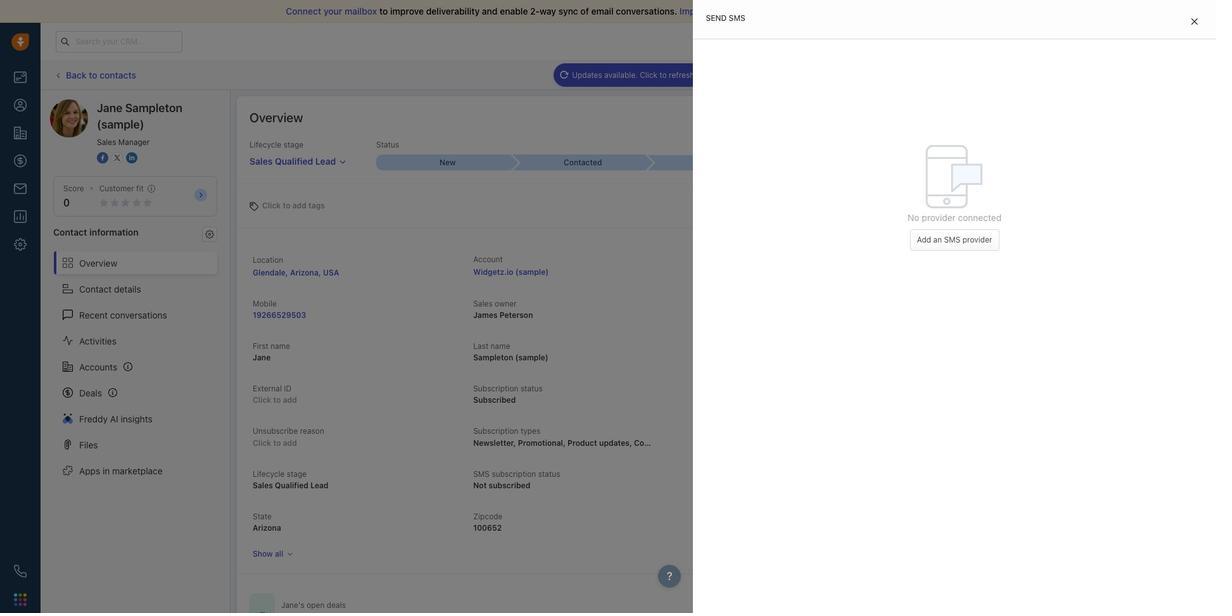 Task type: describe. For each thing, give the bounding box(es) containing it.
explore plans link
[[977, 34, 1041, 49]]

days
[[945, 37, 960, 45]]

apps in marketplace
[[79, 466, 163, 476]]

lifecycle stage
[[250, 140, 304, 150]]

trial
[[894, 37, 907, 45]]

back
[[66, 70, 87, 80]]

jane sampleton (sample) sales manager
[[97, 101, 182, 147]]

/
[[999, 158, 1002, 167]]

contact information
[[53, 227, 139, 238]]

status inside sms subscription status not subscribed
[[538, 469, 561, 479]]

lifecycle for lifecycle stage sales qualified lead
[[253, 469, 285, 479]]

interested link
[[647, 155, 782, 170]]

0 vertical spatial sms
[[729, 13, 746, 23]]

click for id
[[253, 396, 271, 405]]

lost
[[1004, 158, 1019, 167]]

no
[[908, 212, 920, 223]]

0 horizontal spatial cell
[[281, 612, 435, 613]]

add for id
[[283, 396, 297, 405]]

sales inside jane sampleton (sample) sales manager
[[97, 138, 116, 147]]

account
[[474, 255, 503, 264]]

of
[[581, 6, 589, 16]]

an
[[934, 235, 943, 245]]

click left the tags
[[262, 201, 281, 210]]

conversations
[[110, 310, 167, 320]]

0 vertical spatial provider
[[922, 212, 956, 223]]

provider inside button
[[963, 235, 993, 245]]

stage for lifecycle stage sales qualified lead
[[287, 469, 307, 479]]

updates
[[572, 70, 603, 80]]

mailbox
[[345, 6, 377, 16]]

usa
[[323, 268, 339, 278]]

jane inside first name jane
[[253, 353, 271, 363]]

what's new image
[[1126, 36, 1135, 45]]

1 vertical spatial in
[[103, 466, 110, 476]]

Search your CRM... text field
[[56, 31, 183, 52]]

manager
[[118, 138, 150, 147]]

1 horizontal spatial all
[[710, 6, 720, 16]]

connect your mailbox link
[[286, 6, 380, 16]]

stage for lifecycle stage
[[284, 140, 304, 150]]

widgetz.io (sample) link
[[474, 268, 549, 277]]

contact for contact information
[[53, 227, 87, 238]]

to left the tags
[[283, 201, 291, 210]]

explore plans
[[984, 36, 1034, 46]]

send sms
[[706, 13, 746, 23]]

state
[[253, 512, 272, 521]]

(sample) for widgetz.io
[[516, 268, 549, 277]]

last
[[474, 342, 489, 351]]

contacted
[[564, 158, 602, 167]]

sms inside sms subscription status not subscribed
[[474, 469, 490, 479]]

(sample) inside last name sampleton (sample)
[[516, 353, 549, 363]]

sales inside lifecycle stage sales qualified lead
[[253, 481, 273, 490]]

customer
[[99, 184, 134, 193]]

recent conversations
[[79, 310, 167, 320]]

jane inside jane sampleton (sample) sales manager
[[97, 101, 123, 115]]

show all
[[253, 549, 283, 559]]

19266529503
[[253, 311, 306, 320]]

your trial ends in 21 days
[[877, 37, 960, 45]]

to for updates available. click to refresh.
[[660, 70, 667, 80]]

1 your from the left
[[324, 6, 342, 16]]

score 0
[[63, 184, 84, 209]]

not
[[474, 481, 487, 490]]

files
[[79, 440, 98, 450]]

sales owner james peterson
[[474, 299, 533, 320]]

negotiation / lost link
[[918, 155, 1053, 170]]

1 horizontal spatial cell
[[590, 612, 744, 613]]

to for external id click to add
[[273, 396, 281, 405]]

new link
[[376, 155, 512, 171]]

updates available. click to refresh.
[[572, 70, 697, 80]]

first
[[253, 342, 269, 351]]

open
[[307, 601, 325, 610]]

arizona
[[253, 523, 281, 533]]

deals
[[327, 601, 346, 610]]

james
[[474, 311, 498, 320]]

sampleton inside jane sampleton (sample) sales manager
[[125, 101, 182, 115]]

qualified inside lifecycle stage sales qualified lead
[[275, 481, 309, 490]]

sales qualified lead
[[250, 156, 336, 167]]

new
[[440, 158, 456, 167]]

id
[[284, 384, 292, 394]]

plans
[[1014, 36, 1034, 46]]

freshworks switcher image
[[14, 594, 27, 606]]

refresh.
[[669, 70, 697, 80]]

owner
[[495, 299, 517, 309]]

contacted link
[[512, 155, 647, 171]]

back to contacts
[[66, 70, 136, 80]]

subscribed
[[489, 481, 531, 490]]

(sample) for sampleton
[[97, 118, 144, 131]]

to for connect your mailbox to improve deliverability and enable 2-way sync of email conversations. import all your sales data
[[380, 6, 388, 16]]

updates available. click to refresh. link
[[554, 63, 703, 87]]

sms inside button
[[945, 235, 961, 245]]

1 horizontal spatial in
[[927, 37, 933, 45]]

freddy
[[79, 414, 108, 424]]

first name jane
[[253, 342, 290, 363]]

fit
[[136, 184, 144, 193]]

arizona,
[[290, 268, 321, 278]]

import all your sales data link
[[680, 6, 788, 16]]

no provider connected
[[908, 212, 1002, 223]]

to for unsubscribe reason click to add
[[273, 438, 281, 448]]

connect your mailbox to improve deliverability and enable 2-way sync of email conversations. import all your sales data
[[286, 6, 785, 16]]

your
[[877, 37, 892, 45]]

marketplace
[[112, 466, 163, 476]]

lifecycle stage sales qualified lead
[[253, 469, 329, 490]]



Task type: vqa. For each thing, say whether or not it's contained in the screenshot.
Connect your mailbox to improve deliverability and enable 2-way sync of email conversations. Import all your sales data
yes



Task type: locate. For each thing, give the bounding box(es) containing it.
0 vertical spatial overview
[[250, 110, 303, 125]]

1 name from the left
[[271, 342, 290, 351]]

0 vertical spatial qualified
[[275, 156, 313, 167]]

contact
[[53, 227, 87, 238], [79, 284, 112, 294]]

score
[[63, 184, 84, 193]]

1 vertical spatial contact
[[79, 284, 112, 294]]

show
[[253, 549, 273, 559]]

1 horizontal spatial overview
[[250, 110, 303, 125]]

overview up lifecycle stage
[[250, 110, 303, 125]]

phone element
[[8, 559, 33, 584]]

send email image
[[1098, 38, 1107, 46]]

1 vertical spatial sampleton
[[474, 353, 513, 363]]

subscribed
[[474, 396, 516, 405]]

jane down the first
[[253, 353, 271, 363]]

in right apps
[[103, 466, 110, 476]]

mobile 19266529503
[[253, 299, 306, 320]]

1 horizontal spatial name
[[491, 342, 510, 351]]

1 horizontal spatial jane
[[253, 353, 271, 363]]

qualified
[[275, 156, 313, 167], [275, 481, 309, 490]]

sales qualified lead link
[[250, 150, 347, 168]]

0 vertical spatial stage
[[284, 140, 304, 150]]

back to contacts link
[[53, 65, 137, 85]]

and
[[482, 6, 498, 16]]

recent
[[79, 310, 108, 320]]

in
[[927, 37, 933, 45], [103, 466, 110, 476]]

2-
[[531, 6, 540, 16]]

0 horizontal spatial jane
[[97, 101, 123, 115]]

add inside external id click to add
[[283, 396, 297, 405]]

0 vertical spatial sampleton
[[125, 101, 182, 115]]

types
[[521, 427, 541, 436]]

click inside external id click to add
[[253, 396, 271, 405]]

subscription types
[[474, 427, 541, 436]]

sampleton up manager
[[125, 101, 182, 115]]

accounts
[[79, 362, 117, 372]]

1 vertical spatial (sample)
[[516, 268, 549, 277]]

status inside subscription status subscribed
[[521, 384, 543, 394]]

apps
[[79, 466, 100, 476]]

jane
[[97, 101, 123, 115], [253, 353, 271, 363]]

connected
[[959, 212, 1002, 223]]

deals
[[79, 388, 102, 398]]

subscription for subscription status subscribed
[[474, 384, 519, 394]]

subscription down subscribed
[[474, 427, 519, 436]]

(sample) up manager
[[97, 118, 144, 131]]

2 horizontal spatial sms
[[945, 235, 961, 245]]

jane down contacts
[[97, 101, 123, 115]]

(sample) right widgetz.io
[[516, 268, 549, 277]]

lifecycle inside lifecycle stage sales qualified lead
[[253, 469, 285, 479]]

your left sales
[[722, 6, 741, 16]]

phone image
[[14, 565, 27, 578]]

sms
[[729, 13, 746, 23], [945, 235, 961, 245], [474, 469, 490, 479]]

reason
[[300, 427, 324, 436]]

status down last name sampleton (sample)
[[521, 384, 543, 394]]

jane's open deals
[[281, 601, 346, 610]]

1 horizontal spatial sampleton
[[474, 353, 513, 363]]

0 horizontal spatial name
[[271, 342, 290, 351]]

provider
[[922, 212, 956, 223], [963, 235, 993, 245]]

sales inside sales owner james peterson
[[474, 299, 493, 309]]

0 horizontal spatial your
[[324, 6, 342, 16]]

negotiation
[[954, 158, 997, 167]]

connect
[[286, 6, 321, 16]]

your
[[324, 6, 342, 16], [722, 6, 741, 16]]

0
[[63, 197, 70, 209]]

0 vertical spatial contact
[[53, 227, 87, 238]]

name inside first name jane
[[271, 342, 290, 351]]

1 vertical spatial jane
[[253, 353, 271, 363]]

sms right send
[[729, 13, 746, 23]]

ends
[[909, 37, 925, 45]]

all right import
[[710, 6, 720, 16]]

1 horizontal spatial sms
[[729, 13, 746, 23]]

name inside last name sampleton (sample)
[[491, 342, 510, 351]]

improve
[[390, 6, 424, 16]]

1 horizontal spatial your
[[722, 6, 741, 16]]

subscription for subscription types
[[474, 427, 519, 436]]

2 subscription from the top
[[474, 427, 519, 436]]

click
[[640, 70, 658, 80], [262, 201, 281, 210], [253, 396, 271, 405], [253, 438, 271, 448]]

0 horizontal spatial provider
[[922, 212, 956, 223]]

status
[[521, 384, 543, 394], [538, 469, 561, 479]]

to inside the unsubscribe reason click to add
[[273, 438, 281, 448]]

peterson
[[500, 311, 533, 320]]

explore
[[984, 36, 1012, 46]]

2 vertical spatial sms
[[474, 469, 490, 479]]

qualified inside sales qualified lead link
[[275, 156, 313, 167]]

1 vertical spatial lead
[[311, 481, 329, 490]]

sms up not
[[474, 469, 490, 479]]

negotiation / lost button
[[918, 155, 1053, 170]]

freddy ai insights
[[79, 414, 153, 424]]

21
[[935, 37, 943, 45]]

1 vertical spatial sms
[[945, 235, 961, 245]]

last name sampleton (sample)
[[474, 342, 549, 363]]

19266529503 link
[[253, 311, 306, 320]]

stage up sales qualified lead link
[[284, 140, 304, 150]]

2 your from the left
[[722, 6, 741, 16]]

lead inside lifecycle stage sales qualified lead
[[311, 481, 329, 490]]

negotiation / lost
[[954, 158, 1019, 167]]

0 vertical spatial add
[[293, 201, 307, 210]]

cell
[[281, 612, 435, 613], [590, 612, 744, 613]]

1 vertical spatial all
[[275, 549, 283, 559]]

to right 'back'
[[89, 70, 97, 80]]

stage down the unsubscribe reason click to add
[[287, 469, 307, 479]]

sales down lifecycle stage
[[250, 156, 273, 167]]

1 vertical spatial status
[[538, 469, 561, 479]]

name for first name
[[271, 342, 290, 351]]

subscription status subscribed
[[474, 384, 543, 405]]

1 vertical spatial provider
[[963, 235, 993, 245]]

1 vertical spatial lifecycle
[[253, 469, 285, 479]]

enable
[[500, 6, 528, 16]]

provider down connected at the top right
[[963, 235, 993, 245]]

qualified down lifecycle stage
[[275, 156, 313, 167]]

add left the tags
[[293, 201, 307, 210]]

to inside external id click to add
[[273, 396, 281, 405]]

click for reason
[[253, 438, 271, 448]]

0 vertical spatial jane
[[97, 101, 123, 115]]

to left the refresh.
[[660, 70, 667, 80]]

name for last name
[[491, 342, 510, 351]]

0 horizontal spatial sms
[[474, 469, 490, 479]]

jane's
[[281, 601, 305, 610]]

add for reason
[[283, 438, 297, 448]]

0 vertical spatial status
[[521, 384, 543, 394]]

no provider connected dialog
[[694, 0, 1217, 613]]

mng settings image
[[205, 230, 214, 239]]

1 vertical spatial overview
[[79, 258, 117, 268]]

contact up the "recent"
[[79, 284, 112, 294]]

data
[[767, 6, 785, 16]]

ai
[[110, 414, 118, 424]]

available.
[[605, 70, 638, 80]]

contact down 0
[[53, 227, 87, 238]]

provider up an
[[922, 212, 956, 223]]

0 vertical spatial in
[[927, 37, 933, 45]]

to down unsubscribe
[[273, 438, 281, 448]]

overview up contact details
[[79, 258, 117, 268]]

add an sms provider button
[[911, 229, 1000, 251]]

sampleton inside last name sampleton (sample)
[[474, 353, 513, 363]]

to right the mailbox
[[380, 6, 388, 16]]

details
[[114, 284, 141, 294]]

glendale,
[[253, 268, 288, 278]]

sales
[[743, 6, 765, 16]]

0 vertical spatial lifecycle
[[250, 140, 282, 150]]

all right show
[[275, 549, 283, 559]]

lifecycle down the unsubscribe reason click to add
[[253, 469, 285, 479]]

click down external on the bottom left
[[253, 396, 271, 405]]

mobile
[[253, 299, 277, 309]]

to down external on the bottom left
[[273, 396, 281, 405]]

1 vertical spatial qualified
[[275, 481, 309, 490]]

name right the last
[[491, 342, 510, 351]]

click inside the unsubscribe reason click to add
[[253, 438, 271, 448]]

contacts
[[100, 70, 136, 80]]

add down id
[[283, 396, 297, 405]]

(sample)
[[97, 118, 144, 131], [516, 268, 549, 277], [516, 353, 549, 363]]

add an sms provider
[[918, 235, 993, 245]]

interested button
[[647, 155, 782, 170]]

1 vertical spatial stage
[[287, 469, 307, 479]]

2 vertical spatial (sample)
[[516, 353, 549, 363]]

sales left manager
[[97, 138, 116, 147]]

state arizona
[[253, 512, 281, 533]]

subscription up subscribed
[[474, 384, 519, 394]]

click for available.
[[640, 70, 658, 80]]

location
[[253, 255, 284, 265]]

0 vertical spatial subscription
[[474, 384, 519, 394]]

0 vertical spatial (sample)
[[97, 118, 144, 131]]

container_wx8msf4aqz5i3rn1 image
[[256, 612, 269, 613]]

0 vertical spatial lead
[[316, 156, 336, 167]]

click to add tags
[[262, 201, 325, 210]]

glendale, arizona, usa link
[[253, 268, 339, 278]]

1 vertical spatial add
[[283, 396, 297, 405]]

1 vertical spatial subscription
[[474, 427, 519, 436]]

sms subscription status not subscribed
[[474, 469, 561, 490]]

add
[[918, 235, 932, 245]]

1 horizontal spatial provider
[[963, 235, 993, 245]]

row
[[281, 612, 899, 613]]

contact for contact details
[[79, 284, 112, 294]]

2 name from the left
[[491, 342, 510, 351]]

qualified up state arizona at left bottom
[[275, 481, 309, 490]]

lifecycle for lifecycle stage
[[250, 140, 282, 150]]

lifecycle up sales qualified lead
[[250, 140, 282, 150]]

widgetz.io
[[474, 268, 514, 277]]

(sample) up subscription status subscribed
[[516, 353, 549, 363]]

sampleton down the last
[[474, 353, 513, 363]]

unsubscribe reason click to add
[[253, 427, 324, 448]]

sales up james
[[474, 299, 493, 309]]

add inside the unsubscribe reason click to add
[[283, 438, 297, 448]]

zipcode
[[474, 512, 503, 521]]

(sample) inside jane sampleton (sample) sales manager
[[97, 118, 144, 131]]

sms right an
[[945, 235, 961, 245]]

(sample) inside the account widgetz.io (sample)
[[516, 268, 549, 277]]

subscription inside subscription status subscribed
[[474, 384, 519, 394]]

name right the first
[[271, 342, 290, 351]]

information
[[89, 227, 139, 238]]

external id click to add
[[253, 384, 297, 405]]

lead up the tags
[[316, 156, 336, 167]]

sales up state
[[253, 481, 273, 490]]

send
[[706, 13, 727, 23]]

0 horizontal spatial all
[[275, 549, 283, 559]]

conversations.
[[616, 6, 678, 16]]

lead down reason
[[311, 481, 329, 490]]

subscription
[[474, 384, 519, 394], [474, 427, 519, 436]]

0 horizontal spatial in
[[103, 466, 110, 476]]

2 vertical spatial add
[[283, 438, 297, 448]]

import
[[680, 6, 708, 16]]

click right available. on the top of the page
[[640, 70, 658, 80]]

0 button
[[63, 197, 70, 209]]

lead
[[316, 156, 336, 167], [311, 481, 329, 490]]

in left 21
[[927, 37, 933, 45]]

0 horizontal spatial overview
[[79, 258, 117, 268]]

way
[[540, 6, 557, 16]]

status right the subscription
[[538, 469, 561, 479]]

0 vertical spatial all
[[710, 6, 720, 16]]

0 horizontal spatial sampleton
[[125, 101, 182, 115]]

activities
[[79, 336, 117, 346]]

add down unsubscribe
[[283, 438, 297, 448]]

1 subscription from the top
[[474, 384, 519, 394]]

your left the mailbox
[[324, 6, 342, 16]]

click down unsubscribe
[[253, 438, 271, 448]]

stage inside lifecycle stage sales qualified lead
[[287, 469, 307, 479]]



